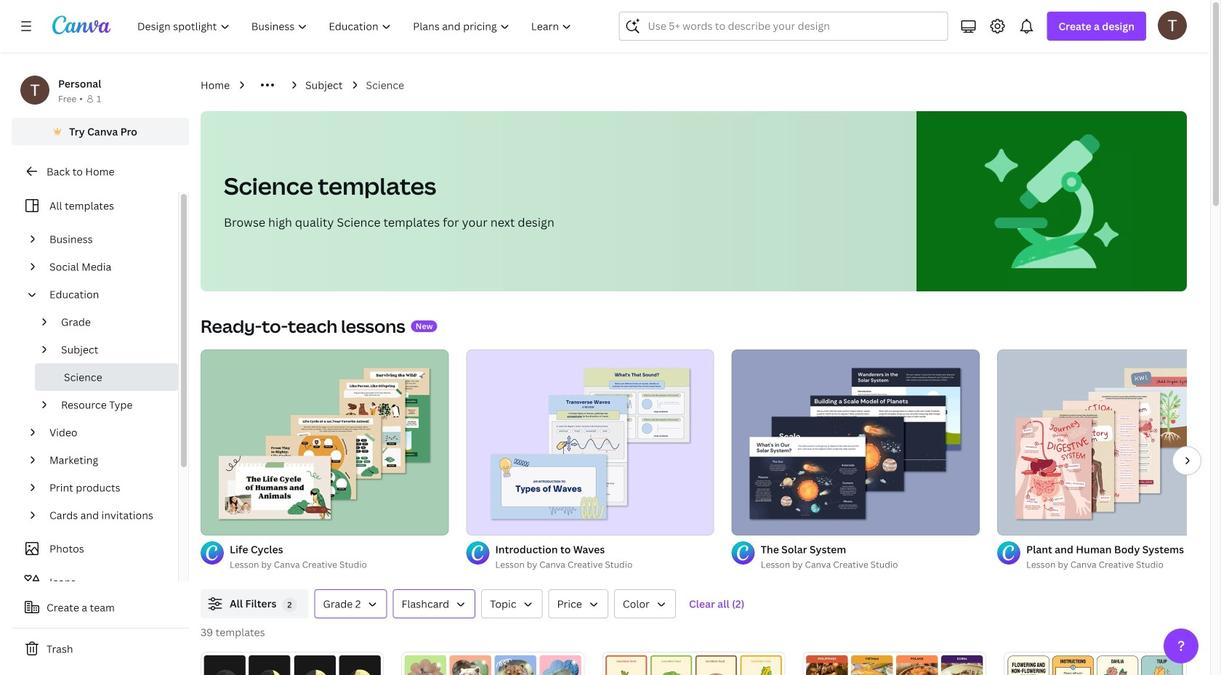 Task type: describe. For each thing, give the bounding box(es) containing it.
life cycles image
[[201, 350, 449, 536]]

Search search field
[[648, 12, 939, 40]]

top level navigation element
[[128, 12, 584, 41]]

2 filter options selected element
[[282, 598, 297, 612]]

introduction to waves image
[[466, 350, 714, 536]]

pastel simple photographic animal flashcard image
[[401, 652, 585, 675]]

black and yellow flat graphic science flashcard image
[[201, 652, 384, 675]]



Task type: locate. For each thing, give the bounding box(es) containing it.
the solar system image
[[732, 350, 980, 536]]

terry turtle image
[[1158, 11, 1187, 40]]

bright colorful simple photographic food flashcard image
[[803, 652, 986, 675]]

colorful lined illustration food flashcard image
[[602, 652, 786, 675]]

plant and human body systems image
[[997, 350, 1221, 536]]

flowering and non-flowering plants flashcard in blue yellow simple outlined style image
[[1004, 652, 1187, 675]]

None search field
[[619, 12, 948, 41]]



Task type: vqa. For each thing, say whether or not it's contained in the screenshot.
BRIGHT COLORFUL SIMPLE PHOTOGRAPHIC FOOD FLASHCARD
yes



